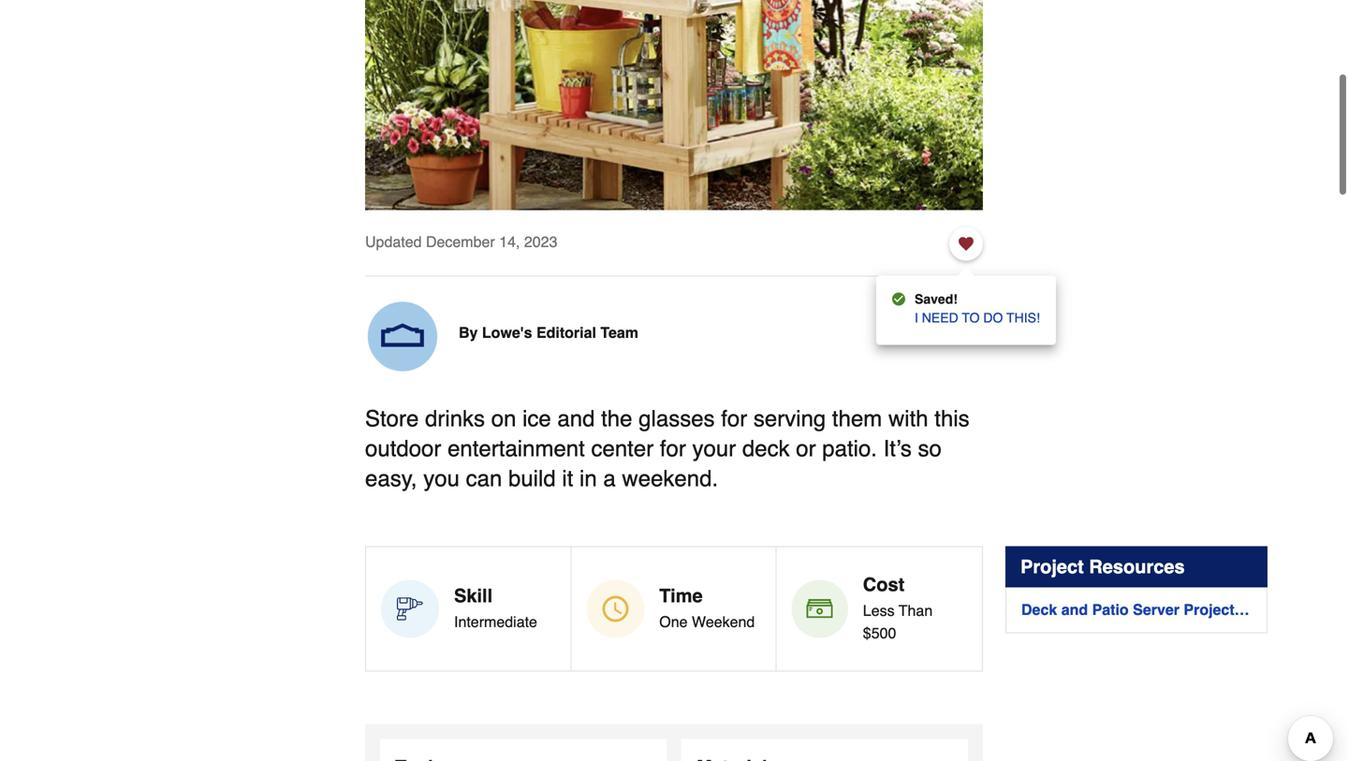 Task type: vqa. For each thing, say whether or not it's contained in the screenshot.
the topmost "patio"
no



Task type: locate. For each thing, give the bounding box(es) containing it.
updated december 14, 2023
[[365, 233, 558, 250]]

need
[[922, 310, 959, 325]]

skill intermediate
[[454, 585, 538, 631]]

with
[[889, 406, 929, 432]]

1 vertical spatial project
[[1184, 601, 1235, 619]]

deck
[[743, 436, 790, 462]]

them
[[833, 406, 883, 432]]

project
[[1021, 556, 1084, 578], [1184, 601, 1235, 619]]

and right deck
[[1062, 601, 1088, 619]]

glasses
[[639, 406, 715, 432]]

this
[[935, 406, 970, 432]]

check circle filled image
[[893, 292, 906, 307]]

can
[[466, 466, 502, 492]]

14,
[[499, 233, 520, 250]]

lowe's
[[482, 324, 532, 341]]

time
[[660, 585, 703, 607]]

for up your
[[721, 406, 748, 432]]

weekend
[[692, 613, 755, 631]]

than
[[899, 602, 933, 619]]

0 vertical spatial for
[[721, 406, 748, 432]]

saved! i need to do this!
[[915, 292, 1040, 325]]

less
[[863, 602, 895, 619]]

store
[[365, 406, 419, 432]]

deck and patio server project diagrams link
[[1022, 599, 1308, 621]]

it's
[[884, 436, 912, 462]]

december
[[426, 233, 495, 250]]

project up deck
[[1021, 556, 1084, 578]]

lowe's editorial team image
[[365, 299, 440, 374]]

1 horizontal spatial for
[[721, 406, 748, 432]]

0 vertical spatial project
[[1021, 556, 1084, 578]]

0 horizontal spatial and
[[558, 406, 595, 432]]

1 horizontal spatial project
[[1184, 601, 1235, 619]]

1 horizontal spatial and
[[1062, 601, 1088, 619]]

i need to do this! link
[[915, 307, 1040, 329]]

for
[[721, 406, 748, 432], [660, 436, 686, 462]]

and
[[558, 406, 595, 432], [1062, 601, 1088, 619]]

2023
[[524, 233, 558, 250]]

0 horizontal spatial for
[[660, 436, 686, 462]]

team
[[601, 324, 639, 341]]

$500
[[863, 625, 897, 642]]

heart filled image
[[959, 234, 974, 254]]

for up weekend.
[[660, 436, 686, 462]]

project right the server
[[1184, 601, 1235, 619]]

a
[[604, 466, 616, 492]]

to
[[962, 310, 980, 325]]

0 vertical spatial and
[[558, 406, 595, 432]]

and right ice
[[558, 406, 595, 432]]

patio.
[[823, 436, 878, 462]]

outdoor
[[365, 436, 442, 462]]

or
[[796, 436, 816, 462]]

1 vertical spatial and
[[1062, 601, 1088, 619]]

ice
[[523, 406, 551, 432]]

serving
[[754, 406, 826, 432]]

saved!
[[915, 292, 958, 307]]

weekend.
[[622, 466, 719, 492]]



Task type: describe. For each thing, give the bounding box(es) containing it.
this!
[[1007, 310, 1040, 325]]

do
[[984, 310, 1003, 325]]

project resources
[[1021, 556, 1185, 578]]

you
[[424, 466, 460, 492]]

cost less than $500
[[863, 574, 933, 642]]

deck and patio server project diagrams
[[1022, 601, 1308, 619]]

and inside the store drinks on ice and the glasses for serving them with this outdoor entertainment center for your deck or patio. it's so easy, you can build it in a weekend.
[[558, 406, 595, 432]]

drinks
[[425, 406, 485, 432]]

store drinks on ice and the glasses for serving them with this outdoor entertainment center for your deck or patio. it's so easy, you can build it in a weekend.
[[365, 406, 970, 492]]

i
[[915, 310, 919, 325]]

patio
[[1093, 601, 1129, 619]]

entertainment
[[448, 436, 585, 462]]

time one weekend
[[660, 585, 755, 631]]

cost
[[863, 574, 905, 596]]

one
[[660, 613, 688, 631]]

skill
[[454, 585, 493, 607]]

center
[[591, 436, 654, 462]]

in
[[580, 466, 597, 492]]

editorial
[[537, 324, 597, 341]]

project inside deck and patio server project diagrams link
[[1184, 601, 1235, 619]]

intermediate
[[454, 613, 538, 631]]

on
[[491, 406, 516, 432]]

easy,
[[365, 466, 417, 492]]

deck
[[1022, 601, 1058, 619]]

it
[[562, 466, 574, 492]]

build
[[509, 466, 556, 492]]

so
[[918, 436, 942, 462]]

tools image
[[397, 596, 423, 622]]

1 vertical spatial for
[[660, 436, 686, 462]]

the
[[601, 406, 633, 432]]

by
[[459, 324, 478, 341]]

0 horizontal spatial project
[[1021, 556, 1084, 578]]

server
[[1133, 601, 1180, 619]]

resources
[[1090, 556, 1185, 578]]

updated
[[365, 233, 422, 250]]

cash image
[[807, 596, 833, 622]]

diagrams
[[1239, 601, 1308, 619]]

by lowe's editorial team
[[459, 324, 639, 341]]

your
[[693, 436, 736, 462]]

a cedar patio serving table with beverages on ice, glasses, lemons and limes and plates. image
[[365, 0, 983, 210]]

history image
[[603, 596, 629, 622]]



